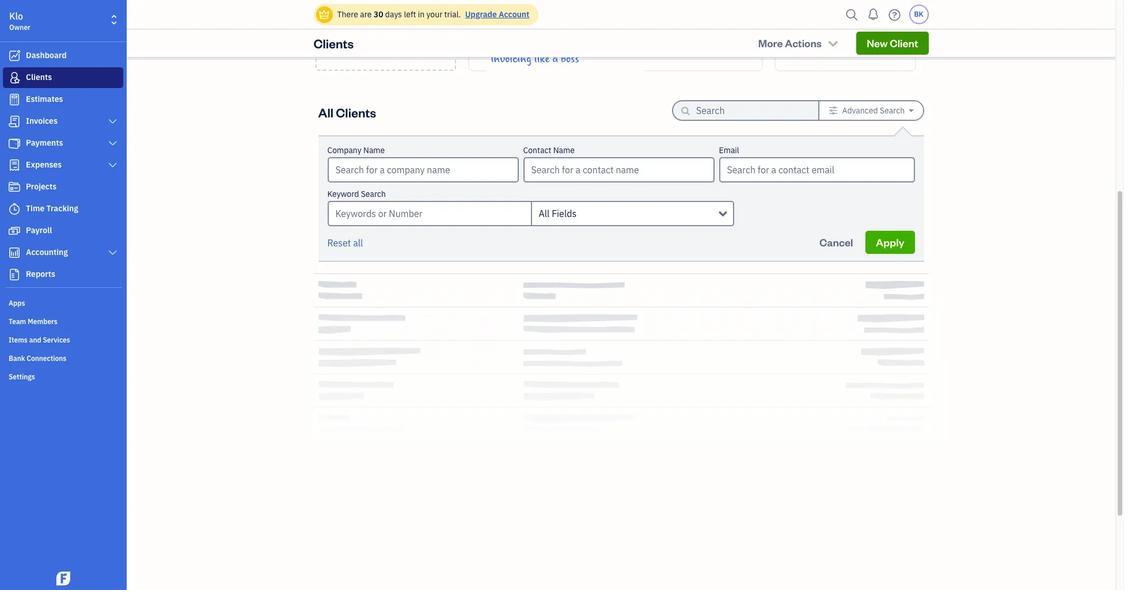 Task type: locate. For each thing, give the bounding box(es) containing it.
are
[[360, 9, 372, 20]]

time tracking
[[26, 203, 78, 214]]

estimate image
[[7, 94, 21, 105]]

new
[[360, 27, 381, 40], [867, 36, 888, 50]]

chevron large down image
[[108, 139, 118, 148], [108, 248, 118, 258]]

reset all
[[328, 237, 363, 249]]

accounting
[[26, 247, 68, 258]]

search left caretdown icon
[[880, 105, 905, 116]]

clients link
[[3, 67, 123, 88]]

caretdown image
[[910, 106, 914, 115]]

dashboard link
[[3, 46, 123, 66]]

invoice image
[[7, 116, 21, 127]]

accounting link
[[3, 243, 123, 263]]

all inside all fields field
[[539, 208, 550, 220]]

settings link
[[3, 368, 123, 386]]

30
[[374, 9, 384, 20]]

1 horizontal spatial all
[[539, 208, 550, 220]]

reports
[[26, 269, 55, 279]]

go to help image
[[886, 6, 904, 23]]

time tracking link
[[3, 199, 123, 220]]

all left fields
[[539, 208, 550, 220]]

freshbooks image
[[54, 572, 73, 586]]

1 horizontal spatial name
[[554, 145, 575, 156]]

chevron large down image up expenses link
[[108, 139, 118, 148]]

new down are
[[360, 27, 381, 40]]

timer image
[[7, 203, 21, 215]]

there
[[337, 9, 358, 20]]

chevron large down image inside invoices link
[[108, 117, 118, 126]]

search for advanced search
[[880, 105, 905, 116]]

invoices
[[26, 116, 58, 126]]

search inside dropdown button
[[880, 105, 905, 116]]

client down days on the left of the page
[[383, 27, 412, 40]]

keyword
[[328, 189, 359, 199]]

all for all clients
[[318, 104, 334, 120]]

chart image
[[7, 247, 21, 259]]

clients up estimates
[[26, 72, 52, 82]]

1 vertical spatial all
[[539, 208, 550, 220]]

0 horizontal spatial name
[[364, 145, 385, 156]]

reset
[[328, 237, 351, 249]]

0 vertical spatial all
[[318, 104, 334, 120]]

search for keyword search
[[361, 189, 386, 199]]

advanced
[[843, 105, 879, 116]]

new client link
[[316, 0, 456, 71], [857, 32, 929, 55]]

new client down 30
[[360, 27, 412, 40]]

name
[[364, 145, 385, 156], [554, 145, 575, 156]]

chevron large down image
[[108, 117, 118, 126], [108, 161, 118, 170]]

clients
[[314, 35, 354, 51], [26, 72, 52, 82], [336, 104, 376, 120]]

2 chevron large down image from the top
[[108, 161, 118, 170]]

apps
[[9, 299, 25, 308]]

all for all fields
[[539, 208, 550, 220]]

0 vertical spatial search
[[880, 105, 905, 116]]

keyword search
[[328, 189, 386, 199]]

new down notifications image
[[867, 36, 888, 50]]

0 horizontal spatial search
[[361, 189, 386, 199]]

new client
[[360, 27, 412, 40], [867, 36, 919, 50]]

money image
[[7, 225, 21, 237]]

clients up company name
[[336, 104, 376, 120]]

1 vertical spatial search
[[361, 189, 386, 199]]

chevron large down image for payments
[[108, 139, 118, 148]]

team
[[9, 318, 26, 326]]

1 horizontal spatial search
[[880, 105, 905, 116]]

payments link
[[3, 133, 123, 154]]

0 horizontal spatial all
[[318, 104, 334, 120]]

items and services
[[9, 336, 70, 345]]

projects link
[[3, 177, 123, 198]]

owner
[[9, 23, 30, 32]]

Search for a contact email text field
[[721, 158, 914, 182]]

1 chevron large down image from the top
[[108, 117, 118, 126]]

advanced search
[[843, 105, 905, 116]]

company
[[328, 145, 362, 156]]

2 chevron large down image from the top
[[108, 248, 118, 258]]

Search text field
[[697, 101, 800, 120]]

upgrade
[[465, 9, 497, 20]]

2 vertical spatial clients
[[336, 104, 376, 120]]

search right keyword
[[361, 189, 386, 199]]

client
[[383, 27, 412, 40], [891, 36, 919, 50]]

cancel button
[[810, 231, 864, 254]]

0 vertical spatial chevron large down image
[[108, 139, 118, 148]]

upgrade account link
[[463, 9, 530, 20]]

1 vertical spatial clients
[[26, 72, 52, 82]]

client down go to help image
[[891, 36, 919, 50]]

search
[[880, 105, 905, 116], [361, 189, 386, 199]]

1 name from the left
[[364, 145, 385, 156]]

1 vertical spatial chevron large down image
[[108, 248, 118, 258]]

chevron large down image down estimates link
[[108, 117, 118, 126]]

clients down the crown image
[[314, 35, 354, 51]]

1 vertical spatial chevron large down image
[[108, 161, 118, 170]]

chevron large down image for invoices
[[108, 117, 118, 126]]

1 horizontal spatial new
[[867, 36, 888, 50]]

2 name from the left
[[554, 145, 575, 156]]

name right company
[[364, 145, 385, 156]]

chevron large down image inside "accounting" link
[[108, 248, 118, 258]]

chevron large down image up projects link
[[108, 161, 118, 170]]

payments
[[26, 138, 63, 148]]

bank connections link
[[3, 350, 123, 367]]

0 vertical spatial chevron large down image
[[108, 117, 118, 126]]

team members
[[9, 318, 58, 326]]

Keywords or Number text field
[[328, 201, 531, 226]]

bank
[[9, 354, 25, 363]]

expense image
[[7, 160, 21, 171]]

1 chevron large down image from the top
[[108, 139, 118, 148]]

new client down go to help image
[[867, 36, 919, 50]]

klo owner
[[9, 10, 30, 32]]

all
[[318, 104, 334, 120], [539, 208, 550, 220]]

members
[[28, 318, 58, 326]]

chevron large down image inside 'payments' link
[[108, 139, 118, 148]]

all
[[353, 237, 363, 249]]

all up company
[[318, 104, 334, 120]]

apply button
[[866, 231, 915, 254]]

name right contact
[[554, 145, 575, 156]]

items
[[9, 336, 28, 345]]

more actions
[[759, 36, 822, 50]]

notifications image
[[865, 3, 883, 26]]

chevron large down image up the reports link
[[108, 248, 118, 258]]

contact
[[524, 145, 552, 156]]

actions
[[786, 36, 822, 50]]

apps link
[[3, 294, 123, 312]]

email
[[719, 145, 740, 156]]

0 vertical spatial clients
[[314, 35, 354, 51]]

team members link
[[3, 313, 123, 330]]

dashboard
[[26, 50, 67, 61]]

main element
[[0, 0, 156, 591]]



Task type: describe. For each thing, give the bounding box(es) containing it.
name for contact name
[[554, 145, 575, 156]]

tracking
[[46, 203, 78, 214]]

Search for a contact name text field
[[525, 158, 714, 182]]

settings image
[[829, 106, 839, 115]]

left
[[404, 9, 416, 20]]

more
[[759, 36, 783, 50]]

0 horizontal spatial new
[[360, 27, 381, 40]]

company name
[[328, 145, 385, 156]]

0 horizontal spatial new client
[[360, 27, 412, 40]]

chevron large down image for accounting
[[108, 248, 118, 258]]

all clients
[[318, 104, 376, 120]]

payroll
[[26, 225, 52, 236]]

plus image
[[379, 6, 392, 18]]

report image
[[7, 269, 21, 281]]

0 horizontal spatial new client link
[[316, 0, 456, 71]]

estimates
[[26, 94, 63, 104]]

0 horizontal spatial client
[[383, 27, 412, 40]]

estimates link
[[3, 89, 123, 110]]

1 horizontal spatial new client link
[[857, 32, 929, 55]]

reports link
[[3, 265, 123, 285]]

bk
[[915, 10, 924, 18]]

1 horizontal spatial new client
[[867, 36, 919, 50]]

bk button
[[910, 5, 929, 24]]

fields
[[552, 208, 577, 220]]

contact name
[[524, 145, 575, 156]]

expenses
[[26, 160, 62, 170]]

payment image
[[7, 138, 21, 149]]

client image
[[7, 72, 21, 84]]

clients inside main element
[[26, 72, 52, 82]]

reset all button
[[328, 236, 363, 250]]

settings
[[9, 373, 35, 381]]

and
[[29, 336, 41, 345]]

more actions button
[[748, 32, 850, 55]]

in
[[418, 9, 425, 20]]

1 horizontal spatial client
[[891, 36, 919, 50]]

name for company name
[[364, 145, 385, 156]]

invoices link
[[3, 111, 123, 132]]

crown image
[[318, 8, 330, 20]]

your
[[427, 9, 443, 20]]

account
[[499, 9, 530, 20]]

expenses link
[[3, 155, 123, 176]]

cancel
[[820, 236, 854, 249]]

Search for a company name text field
[[329, 158, 518, 182]]

there are 30 days left in your trial. upgrade account
[[337, 9, 530, 20]]

projects
[[26, 182, 57, 192]]

all fields
[[539, 208, 577, 220]]

time
[[26, 203, 45, 214]]

chevron large down image for expenses
[[108, 161, 118, 170]]

chevrondown image
[[827, 37, 840, 49]]

search image
[[843, 6, 862, 23]]

connections
[[27, 354, 66, 363]]

apply
[[877, 236, 905, 249]]

klo
[[9, 10, 23, 22]]

services
[[43, 336, 70, 345]]

dashboard image
[[7, 50, 21, 62]]

bank connections
[[9, 354, 66, 363]]

items and services link
[[3, 331, 123, 349]]

All Fields field
[[531, 201, 734, 226]]

days
[[385, 9, 402, 20]]

payroll link
[[3, 221, 123, 241]]

project image
[[7, 182, 21, 193]]

advanced search button
[[820, 101, 923, 120]]

trial.
[[445, 9, 461, 20]]



Task type: vqa. For each thing, say whether or not it's contained in the screenshot.
All Fields field
yes



